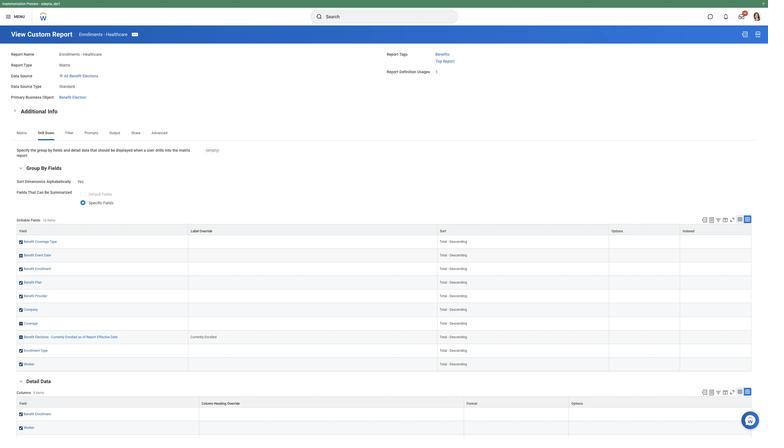 Task type: vqa. For each thing, say whether or not it's contained in the screenshot.
table icon inside the Detail Data GROUP
yes



Task type: describe. For each thing, give the bounding box(es) containing it.
prompts
[[85, 131, 98, 135]]

view printable version (pdf) image
[[755, 31, 762, 38]]

sort dimensions alphabetically
[[17, 180, 71, 184]]

can
[[37, 190, 44, 195]]

total - descending element for benefit plan
[[440, 280, 467, 285]]

implementation preview -   adeptai_dpt1
[[2, 2, 60, 6]]

benefit for benefit event date link on the bottom of page
[[24, 254, 34, 258]]

1 benefit enrollment link from the top
[[24, 266, 51, 271]]

data source type
[[11, 84, 41, 89]]

total for benefit event date
[[440, 254, 447, 258]]

advanced
[[152, 131, 168, 135]]

7 total - descending element from the top
[[440, 321, 467, 326]]

5 total from the top
[[440, 295, 447, 299]]

filter
[[65, 131, 73, 135]]

indexed button
[[681, 225, 752, 235]]

usages
[[417, 70, 430, 74]]

fields for default fields
[[102, 192, 112, 197]]

worker row
[[17, 422, 752, 435]]

total - descending for benefit plan
[[440, 281, 467, 285]]

field image for benefit plan
[[19, 281, 23, 285]]

field for columns
[[19, 402, 27, 406]]

company
[[24, 308, 38, 312]]

benefits link
[[436, 51, 450, 57]]

worker inside row
[[24, 426, 34, 430]]

fields that can be summarized
[[17, 190, 72, 195]]

descending for benefit event date
[[450, 254, 467, 258]]

field image for enrollment type link on the left of page
[[19, 349, 23, 354]]

1 enrolled from the left
[[65, 335, 77, 339]]

row containing benefit elections - currently enrolled as of report effective date
[[17, 331, 752, 344]]

fullscreen image
[[730, 217, 736, 223]]

benefit for benefit elections - currently enrolled as of report effective date link
[[24, 335, 34, 339]]

row containing enrollment type
[[17, 344, 752, 358]]

specify the group by fields and detail data that should be displayed when a user drills into the matrix report.
[[17, 148, 190, 158]]

report tags
[[387, 52, 408, 57]]

fields right by at left top
[[48, 166, 62, 171]]

click to view/edit grid preferences image for fields
[[723, 217, 729, 223]]

detail data
[[26, 379, 51, 385]]

worker inside the group by fields "group"
[[24, 363, 34, 367]]

- inside report name element
[[81, 52, 82, 57]]

override inside popup button
[[200, 230, 212, 233]]

row containing benefit coverage type
[[17, 235, 752, 249]]

total - descending for benefit elections - currently enrolled as of report effective date
[[440, 335, 467, 339]]

total - descending for benefit event date
[[440, 254, 467, 258]]

field image for benefit coverage type link
[[19, 240, 23, 245]]

matrix element
[[59, 62, 70, 67]]

row containing benefit enrollment
[[17, 263, 752, 276]]

field image for worker link within the group by fields "group"
[[19, 363, 23, 367]]

benefit for benefit coverage type link
[[24, 240, 34, 244]]

displayed
[[116, 148, 133, 153]]

5
[[436, 70, 438, 74]]

into
[[165, 148, 172, 153]]

benefit plan
[[24, 281, 42, 285]]

definition
[[400, 70, 416, 74]]

options button for 9
[[569, 397, 752, 408]]

33 button
[[736, 11, 748, 23]]

field image for benefit elections - currently enrolled as of report effective date
[[19, 335, 23, 340]]

benefit enrollment inside the group by fields "group"
[[24, 267, 51, 271]]

benefit coverage type
[[24, 240, 57, 244]]

column heading override
[[202, 402, 240, 406]]

alphabetically
[[46, 180, 71, 184]]

company link
[[24, 307, 38, 312]]

(empty)
[[206, 148, 219, 153]]

chevron down image for additional info
[[13, 107, 17, 114]]

override inside popup button
[[227, 402, 240, 406]]

enrollment type link
[[24, 348, 48, 353]]

top
[[436, 59, 442, 63]]

total - descending for benefit enrollment
[[440, 267, 467, 271]]

benefit event date
[[24, 254, 51, 258]]

benefit election
[[59, 95, 86, 100]]

total for company
[[440, 308, 447, 312]]

benefit for benefit provider link
[[24, 295, 34, 299]]

total - descending for benefit coverage type
[[440, 240, 467, 244]]

a
[[144, 148, 146, 153]]

by
[[41, 166, 47, 171]]

report inside top report link
[[443, 59, 455, 63]]

inbox large image
[[739, 14, 745, 19]]

benefit enrollment inside row
[[24, 413, 51, 417]]

benefit enrollment row
[[17, 408, 752, 422]]

options for 9
[[572, 402, 583, 406]]

data source image
[[59, 74, 63, 78]]

total - descending for company
[[440, 308, 467, 312]]

9 total from the top
[[440, 349, 447, 353]]

fields for drillable fields 10 items
[[31, 219, 40, 223]]

report left the tags
[[387, 52, 399, 57]]

benefit plan link
[[24, 280, 42, 285]]

benefit event date link
[[24, 253, 51, 258]]

label override button
[[188, 225, 437, 235]]

total - descending element for benefit elections - currently enrolled as of report effective date
[[440, 334, 467, 339]]

tab list inside the view custom report main content
[[11, 127, 758, 140]]

share
[[131, 131, 141, 135]]

report.
[[17, 153, 28, 158]]

user
[[147, 148, 155, 153]]

total - descending element for benefit event date
[[440, 253, 467, 258]]

5 button
[[436, 70, 439, 74]]

0 vertical spatial elections
[[82, 74, 98, 78]]

row containing benefit plan
[[17, 276, 752, 290]]

export to worksheets image for 9
[[709, 390, 716, 396]]

all benefit elections
[[64, 74, 98, 78]]

date inside benefit elections - currently enrolled as of report effective date link
[[111, 335, 118, 339]]

custom
[[27, 31, 51, 38]]

view custom report main content
[[0, 26, 769, 439]]

summarized
[[50, 190, 72, 195]]

column heading override button
[[199, 397, 464, 408]]

select to filter grid data image
[[716, 217, 722, 223]]

row containing benefit event date
[[17, 249, 752, 263]]

source for data source type
[[20, 84, 32, 89]]

report up data source
[[11, 63, 23, 67]]

1 vertical spatial coverage
[[24, 322, 38, 326]]

view custom report
[[11, 31, 72, 38]]

sort button
[[438, 225, 609, 235]]

enrollments for report name element
[[59, 52, 80, 57]]

1 row from the top
[[17, 224, 752, 235]]

report left definition
[[387, 70, 399, 74]]

7 total - descending from the top
[[440, 322, 467, 326]]

matrix inside tab list
[[17, 131, 27, 135]]

descending for benefit coverage type
[[450, 240, 467, 244]]

descending for worker
[[450, 363, 467, 367]]

format button
[[464, 397, 569, 408]]

group by fields group
[[17, 165, 752, 372]]

report type
[[11, 63, 32, 67]]

dimensions
[[25, 180, 45, 184]]

total - descending for worker
[[440, 363, 467, 367]]

group
[[26, 166, 40, 171]]

options for fields
[[612, 230, 624, 233]]

sort for sort dimensions alphabetically
[[17, 180, 24, 184]]

table image for 9
[[738, 389, 743, 395]]

field image for benefit enrollment link inside the row
[[19, 413, 23, 417]]

7 total from the top
[[440, 322, 447, 326]]

5 total - descending element from the top
[[440, 294, 467, 299]]

2 currently from the left
[[191, 335, 204, 339]]

healthcare for report name element
[[83, 52, 102, 57]]

row containing worker
[[17, 358, 752, 372]]

enrollment for benefit enrollment link inside the row
[[35, 413, 51, 417]]

fields
[[53, 148, 63, 153]]

detail data group
[[17, 379, 752, 439]]

by
[[48, 148, 52, 153]]

data for data source
[[11, 74, 19, 78]]

worker link inside row
[[24, 425, 34, 430]]

object
[[43, 95, 54, 100]]

export to excel image for columns
[[702, 390, 708, 396]]

benefit elections - currently enrolled as of report effective date
[[24, 335, 118, 339]]

benefit for benefit election 'link'
[[59, 95, 71, 100]]

drillable
[[17, 219, 30, 223]]

fields for specific fields
[[103, 201, 114, 205]]

label
[[191, 230, 199, 233]]

9 total - descending from the top
[[440, 349, 467, 353]]

row containing benefit provider
[[17, 290, 752, 304]]

items inside columns 9 items
[[36, 391, 44, 395]]

total - descending element for worker
[[440, 362, 467, 367]]

1 the from the left
[[31, 148, 36, 153]]

sort dimensions alphabetically element
[[78, 176, 84, 185]]

detail
[[26, 379, 39, 385]]

search image
[[316, 13, 323, 20]]

benefit elections - currently enrolled as of report effective date link
[[24, 334, 118, 339]]

12 row from the top
[[17, 397, 752, 408]]

enrollment for 2nd benefit enrollment link from the bottom of the the view custom report main content
[[35, 267, 51, 271]]

output
[[109, 131, 120, 135]]

primary business object
[[11, 95, 54, 100]]

columns
[[17, 391, 31, 395]]

plan
[[35, 281, 42, 285]]

indexed
[[683, 230, 695, 233]]



Task type: locate. For each thing, give the bounding box(es) containing it.
8 descending from the top
[[450, 335, 467, 339]]

options button inside the group by fields "group"
[[609, 225, 680, 235]]

implementation
[[2, 2, 26, 6]]

2 vertical spatial field image
[[19, 335, 23, 340]]

1 vertical spatial toolbar
[[699, 388, 752, 397]]

8 row from the top
[[17, 317, 752, 331]]

1 horizontal spatial sort
[[440, 230, 446, 233]]

enrolled
[[65, 335, 77, 339], [205, 335, 217, 339]]

columns 9 items
[[17, 391, 44, 395]]

toolbar for fields
[[699, 216, 752, 224]]

report down benefits at the right
[[443, 59, 455, 63]]

date inside benefit event date link
[[44, 254, 51, 258]]

specific fields
[[89, 201, 114, 205]]

1 vertical spatial export to worksheets image
[[709, 390, 716, 396]]

descending for benefit elections - currently enrolled as of report effective date
[[450, 335, 467, 339]]

2 field from the top
[[19, 402, 27, 406]]

field image for company link
[[19, 308, 23, 313]]

drills
[[156, 148, 164, 153]]

yes
[[78, 180, 84, 184]]

7 field image from the top
[[19, 363, 23, 367]]

field button for 9
[[17, 397, 199, 408]]

6 total from the top
[[440, 308, 447, 312]]

benefit left plan
[[24, 281, 34, 285]]

coverage link
[[24, 321, 38, 326]]

table image
[[738, 217, 743, 222], [738, 389, 743, 395]]

export to worksheets image left select to filter grid data image
[[709, 390, 716, 396]]

1 vertical spatial elections
[[35, 335, 49, 339]]

table image for fields
[[738, 217, 743, 222]]

2 field button from the top
[[17, 397, 199, 408]]

1 vertical spatial field
[[19, 402, 27, 406]]

1 horizontal spatial the
[[173, 148, 178, 153]]

click to view/edit grid preferences image left fullscreen icon
[[723, 217, 729, 223]]

all benefit elections link
[[64, 73, 98, 78]]

6 descending from the top
[[450, 308, 467, 312]]

0 vertical spatial matrix
[[59, 63, 70, 67]]

1 horizontal spatial options
[[612, 230, 624, 233]]

1 descending from the top
[[450, 240, 467, 244]]

0 horizontal spatial the
[[31, 148, 36, 153]]

report right custom
[[52, 31, 72, 38]]

9 total - descending element from the top
[[440, 348, 467, 353]]

group
[[37, 148, 47, 153]]

1 horizontal spatial currently
[[191, 335, 204, 339]]

1 field image from the top
[[19, 254, 23, 258]]

coverage up benefit event date link on the bottom of page
[[35, 240, 49, 244]]

4 total from the top
[[440, 281, 447, 285]]

1 currently from the left
[[51, 335, 65, 339]]

4 field image from the top
[[19, 308, 23, 313]]

healthcare
[[106, 32, 128, 37], [83, 52, 102, 57]]

items inside drillable fields 10 items
[[47, 219, 56, 223]]

type
[[24, 63, 32, 67], [33, 84, 41, 89], [50, 240, 57, 244], [41, 349, 48, 353]]

benefit inside benefit election 'link'
[[59, 95, 71, 100]]

field image inside benefit enrollment row
[[19, 413, 23, 417]]

fields
[[48, 166, 62, 171], [17, 190, 27, 195], [102, 192, 112, 197], [103, 201, 114, 205], [31, 219, 40, 223]]

group by fields
[[26, 166, 62, 171]]

0 vertical spatial worker
[[24, 363, 34, 367]]

2 benefit enrollment link from the top
[[24, 412, 51, 417]]

1 field button from the top
[[17, 225, 188, 235]]

export to excel image
[[742, 31, 749, 38], [702, 390, 708, 396]]

7 row from the top
[[17, 304, 752, 317]]

2 worker link from the top
[[24, 425, 34, 430]]

that
[[90, 148, 97, 153]]

export to worksheets image inside detail data group
[[709, 390, 716, 396]]

export to excel image for view custom report
[[742, 31, 749, 38]]

1 horizontal spatial healthcare
[[106, 32, 128, 37]]

0 horizontal spatial export to excel image
[[702, 390, 708, 396]]

default fields
[[89, 192, 112, 197]]

7 descending from the top
[[450, 322, 467, 326]]

field image
[[19, 240, 23, 245], [19, 267, 23, 272], [19, 295, 23, 299], [19, 308, 23, 313], [19, 322, 23, 326], [19, 349, 23, 354], [19, 363, 23, 367], [19, 413, 23, 417], [19, 426, 23, 431]]

matrix up all
[[59, 63, 70, 67]]

fields up "specific fields"
[[102, 192, 112, 197]]

healthcare for enrollments - healthcare 'link'
[[106, 32, 128, 37]]

2 field image from the top
[[19, 267, 23, 272]]

field inside detail data group
[[19, 402, 27, 406]]

6 row from the top
[[17, 290, 752, 304]]

top report link
[[436, 58, 455, 63]]

0 horizontal spatial items
[[36, 391, 44, 395]]

report name
[[11, 52, 34, 57]]

2 descending from the top
[[450, 254, 467, 258]]

profile logan mcneil image
[[753, 12, 762, 22]]

report name element
[[59, 49, 102, 57]]

0 vertical spatial enrollments
[[79, 32, 103, 37]]

matrix
[[59, 63, 70, 67], [17, 131, 27, 135]]

date
[[44, 254, 51, 258], [111, 335, 118, 339]]

data
[[11, 74, 19, 78], [11, 84, 19, 89], [41, 379, 51, 385]]

0 horizontal spatial sort
[[17, 180, 24, 184]]

benefit inside benefit event date link
[[24, 254, 34, 258]]

benefit provider
[[24, 295, 47, 299]]

drillable fields 10 items
[[17, 219, 56, 223]]

tab list containing matrix
[[11, 127, 758, 140]]

date right effective in the left bottom of the page
[[111, 335, 118, 339]]

benefits
[[436, 52, 450, 57]]

10
[[43, 219, 46, 223]]

1 vertical spatial items
[[36, 391, 44, 395]]

chevron down image
[[17, 380, 24, 384]]

1 worker from the top
[[24, 363, 34, 367]]

0 horizontal spatial matrix
[[17, 131, 27, 135]]

menu button
[[0, 8, 32, 26]]

0 horizontal spatial date
[[44, 254, 51, 258]]

event
[[35, 254, 43, 258]]

3 total - descending from the top
[[440, 267, 467, 271]]

currently enrolled
[[191, 335, 217, 339]]

5 descending from the top
[[450, 295, 467, 299]]

9 row from the top
[[17, 331, 752, 344]]

field down columns
[[19, 402, 27, 406]]

enrollments - healthcare link
[[79, 32, 128, 37]]

chevron down image down primary
[[13, 107, 17, 114]]

2 row from the top
[[17, 235, 752, 249]]

benefit enrollment down "9"
[[24, 413, 51, 417]]

items selected list
[[436, 51, 464, 64]]

1 source from the top
[[20, 74, 32, 78]]

chevron down image left group
[[17, 167, 24, 171]]

adeptai_dpt1
[[41, 2, 60, 6]]

field image
[[19, 254, 23, 258], [19, 281, 23, 285], [19, 335, 23, 340]]

field image for 2nd benefit enrollment link from the bottom of the the view custom report main content
[[19, 267, 23, 272]]

1 vertical spatial override
[[227, 402, 240, 406]]

field image for benefit event date
[[19, 254, 23, 258]]

benefit for benefit enrollment link inside the row
[[24, 413, 34, 417]]

chevron down image
[[13, 107, 17, 114], [17, 167, 24, 171]]

enrollments for enrollments - healthcare 'link'
[[79, 32, 103, 37]]

benefit up benefit event date link on the bottom of page
[[24, 240, 34, 244]]

0 vertical spatial chevron down image
[[13, 107, 17, 114]]

expand table image right fullscreen icon
[[745, 217, 751, 222]]

default
[[89, 192, 101, 197]]

field image for worker link within the row
[[19, 426, 23, 431]]

of
[[82, 335, 86, 339]]

row containing coverage
[[17, 317, 752, 331]]

total for benefit elections - currently enrolled as of report effective date
[[440, 335, 447, 339]]

worker link inside the group by fields "group"
[[24, 362, 34, 367]]

options inside detail data group
[[572, 402, 583, 406]]

1 horizontal spatial matrix
[[59, 63, 70, 67]]

items right "9"
[[36, 391, 44, 395]]

0 vertical spatial field button
[[17, 225, 188, 235]]

export to worksheets image for fields
[[709, 217, 716, 224]]

0 vertical spatial data
[[11, 74, 19, 78]]

1 vertical spatial field image
[[19, 281, 23, 285]]

1 vertical spatial source
[[20, 84, 32, 89]]

2 total from the top
[[440, 254, 447, 258]]

0 vertical spatial table image
[[738, 217, 743, 222]]

0 vertical spatial source
[[20, 74, 32, 78]]

down
[[45, 131, 54, 135]]

1 vertical spatial click to view/edit grid preferences image
[[723, 390, 729, 396]]

5 field image from the top
[[19, 322, 23, 326]]

1 worker link from the top
[[24, 362, 34, 367]]

1 vertical spatial enrollments
[[59, 52, 80, 57]]

cell
[[188, 235, 438, 249], [609, 235, 681, 249], [681, 235, 752, 249], [188, 249, 438, 263], [609, 249, 681, 263], [681, 249, 752, 263], [188, 263, 438, 276], [609, 263, 681, 276], [681, 263, 752, 276], [188, 276, 438, 290], [609, 276, 681, 290], [681, 276, 752, 290], [188, 290, 438, 304], [609, 290, 681, 304], [681, 290, 752, 304], [188, 304, 438, 317], [609, 304, 681, 317], [681, 304, 752, 317], [188, 317, 438, 331], [609, 317, 681, 331], [681, 317, 752, 331], [609, 331, 681, 344], [681, 331, 752, 344], [188, 344, 438, 358], [609, 344, 681, 358], [681, 344, 752, 358], [188, 358, 438, 372], [609, 358, 681, 372], [681, 358, 752, 372], [199, 408, 464, 422], [464, 408, 569, 422], [199, 422, 464, 435], [464, 422, 569, 435], [17, 435, 199, 439], [199, 435, 464, 439], [464, 435, 569, 439], [569, 435, 752, 439]]

export to worksheets image
[[709, 217, 716, 224], [709, 390, 716, 396]]

fields left that
[[17, 190, 27, 195]]

enrollments
[[79, 32, 103, 37], [59, 52, 80, 57]]

4 total - descending from the top
[[440, 281, 467, 285]]

total - descending element for company
[[440, 307, 467, 312]]

tags
[[400, 52, 408, 57]]

benefit inside "link"
[[24, 281, 34, 285]]

total for benefit plan
[[440, 281, 447, 285]]

benefit left provider
[[24, 295, 34, 299]]

1 vertical spatial worker
[[24, 426, 34, 430]]

detail
[[71, 148, 81, 153]]

1 vertical spatial export to excel image
[[702, 390, 708, 396]]

8 field image from the top
[[19, 413, 23, 417]]

and
[[64, 148, 70, 153]]

justify image
[[5, 13, 12, 20]]

0 horizontal spatial override
[[200, 230, 212, 233]]

benefit election link
[[59, 94, 86, 100]]

total
[[440, 240, 447, 244], [440, 254, 447, 258], [440, 267, 447, 271], [440, 281, 447, 285], [440, 295, 447, 299], [440, 308, 447, 312], [440, 322, 447, 326], [440, 335, 447, 339], [440, 349, 447, 353], [440, 363, 447, 367]]

1 vertical spatial sort
[[440, 230, 446, 233]]

1 horizontal spatial override
[[227, 402, 240, 406]]

export to excel image
[[702, 217, 708, 223]]

toolbar inside the group by fields "group"
[[699, 216, 752, 224]]

provider
[[35, 295, 47, 299]]

notifications large image
[[724, 14, 729, 19]]

group by fields button
[[26, 166, 62, 171]]

2 total - descending element from the top
[[440, 253, 467, 258]]

0 horizontal spatial chevron down image
[[13, 107, 17, 114]]

enrollments - healthcare for enrollments - healthcare 'link'
[[79, 32, 128, 37]]

data up primary
[[11, 84, 19, 89]]

coverage
[[35, 240, 49, 244], [24, 322, 38, 326]]

0 vertical spatial click to view/edit grid preferences image
[[723, 217, 729, 223]]

sort
[[17, 180, 24, 184], [440, 230, 446, 233]]

8 total - descending element from the top
[[440, 334, 467, 339]]

data down report type
[[11, 74, 19, 78]]

data right the detail
[[41, 379, 51, 385]]

0 vertical spatial date
[[44, 254, 51, 258]]

benefit inside all benefit elections link
[[69, 74, 82, 78]]

toolbar for 9
[[699, 388, 752, 397]]

1 vertical spatial matrix
[[17, 131, 27, 135]]

1 vertical spatial field button
[[17, 397, 199, 408]]

expand table image for 9
[[745, 389, 751, 395]]

specific
[[89, 201, 102, 205]]

2 the from the left
[[173, 148, 178, 153]]

10 row from the top
[[17, 344, 752, 358]]

9
[[33, 391, 35, 395]]

0 horizontal spatial elections
[[35, 335, 49, 339]]

table image right fullscreen image
[[738, 389, 743, 395]]

info
[[48, 108, 58, 115]]

items right 10
[[47, 219, 56, 223]]

fields down default fields
[[103, 201, 114, 205]]

toolbar
[[699, 216, 752, 224], [699, 388, 752, 397]]

label override
[[191, 230, 212, 233]]

benefit down standard in the left of the page
[[59, 95, 71, 100]]

benefit inside benefit provider link
[[24, 295, 34, 299]]

source up the data source type
[[20, 74, 32, 78]]

click to view/edit grid preferences image
[[723, 217, 729, 223], [723, 390, 729, 396]]

1 vertical spatial benefit enrollment link
[[24, 412, 51, 417]]

0 vertical spatial worker link
[[24, 362, 34, 367]]

enrollments up matrix element
[[59, 52, 80, 57]]

1 vertical spatial expand table image
[[745, 389, 751, 395]]

field inside the group by fields "group"
[[19, 230, 27, 233]]

2 benefit enrollment from the top
[[24, 413, 51, 417]]

3 row from the top
[[17, 249, 752, 263]]

1 vertical spatial date
[[111, 335, 118, 339]]

0 vertical spatial items
[[47, 219, 56, 223]]

format
[[467, 402, 478, 406]]

1 horizontal spatial elections
[[82, 74, 98, 78]]

toolbar inside detail data group
[[699, 388, 752, 397]]

0 vertical spatial export to excel image
[[742, 31, 749, 38]]

detail data button
[[26, 379, 51, 385]]

Search Workday  search field
[[326, 11, 447, 23]]

13 row from the top
[[17, 435, 752, 439]]

enrollment inside row
[[35, 413, 51, 417]]

1 total - descending from the top
[[440, 240, 467, 244]]

row
[[17, 224, 752, 235], [17, 235, 752, 249], [17, 249, 752, 263], [17, 263, 752, 276], [17, 276, 752, 290], [17, 290, 752, 304], [17, 304, 752, 317], [17, 317, 752, 331], [17, 331, 752, 344], [17, 344, 752, 358], [17, 358, 752, 372], [17, 397, 752, 408], [17, 435, 752, 439]]

8 total from the top
[[440, 335, 447, 339]]

date right event
[[44, 254, 51, 258]]

2 enrolled from the left
[[205, 335, 217, 339]]

1 vertical spatial chevron down image
[[17, 167, 24, 171]]

export to excel image left select to filter grid data image
[[702, 390, 708, 396]]

total - descending element
[[440, 239, 467, 244], [440, 253, 467, 258], [440, 266, 467, 271], [440, 280, 467, 285], [440, 294, 467, 299], [440, 307, 467, 312], [440, 321, 467, 326], [440, 334, 467, 339], [440, 348, 467, 353], [440, 362, 467, 367]]

enrollment
[[35, 267, 51, 271], [24, 349, 40, 353], [35, 413, 51, 417]]

override right heading
[[227, 402, 240, 406]]

enrollments up report name element
[[79, 32, 103, 37]]

benefit right all
[[69, 74, 82, 78]]

1 vertical spatial enrollment
[[24, 349, 40, 353]]

0 horizontal spatial currently
[[51, 335, 65, 339]]

the
[[31, 148, 36, 153], [173, 148, 178, 153]]

3 descending from the top
[[450, 267, 467, 271]]

1 vertical spatial enrollments - healthcare
[[59, 52, 102, 57]]

0 vertical spatial coverage
[[35, 240, 49, 244]]

healthcare inside report name element
[[83, 52, 102, 57]]

0 vertical spatial sort
[[17, 180, 24, 184]]

report inside benefit elections - currently enrolled as of report effective date link
[[86, 335, 96, 339]]

row containing company
[[17, 304, 752, 317]]

column
[[202, 402, 213, 406]]

click to view/edit grid preferences image for 9
[[723, 390, 729, 396]]

export to excel image left 'view printable version (pdf)' image
[[742, 31, 749, 38]]

1 vertical spatial worker link
[[24, 425, 34, 430]]

total for benefit enrollment
[[440, 267, 447, 271]]

drill down
[[38, 131, 54, 135]]

1 horizontal spatial date
[[111, 335, 118, 339]]

11 row from the top
[[17, 358, 752, 372]]

options button inside detail data group
[[569, 397, 752, 408]]

expand table image for fields
[[745, 217, 751, 222]]

6 field image from the top
[[19, 349, 23, 354]]

elections right all
[[82, 74, 98, 78]]

items
[[47, 219, 56, 223], [36, 391, 44, 395]]

10 total from the top
[[440, 363, 447, 367]]

heading
[[214, 402, 227, 406]]

expand table image right fullscreen image
[[745, 389, 751, 395]]

benefit down coverage link
[[24, 335, 34, 339]]

3 total from the top
[[440, 267, 447, 271]]

1 vertical spatial table image
[[738, 389, 743, 395]]

10 total - descending from the top
[[440, 363, 467, 367]]

1 horizontal spatial export to excel image
[[742, 31, 749, 38]]

data source type element
[[59, 81, 75, 89]]

total - descending element for benefit coverage type
[[440, 239, 467, 244]]

options inside the group by fields "group"
[[612, 230, 624, 233]]

benefit left event
[[24, 254, 34, 258]]

fullscreen image
[[730, 390, 736, 396]]

4 descending from the top
[[450, 281, 467, 285]]

field down drillable
[[19, 230, 27, 233]]

enrollments - healthcare for report name element
[[59, 52, 102, 57]]

0 vertical spatial override
[[200, 230, 212, 233]]

field image for coverage link
[[19, 322, 23, 326]]

benefit
[[69, 74, 82, 78], [59, 95, 71, 100], [24, 240, 34, 244], [24, 254, 34, 258], [24, 267, 34, 271], [24, 281, 34, 285], [24, 295, 34, 299], [24, 335, 34, 339], [24, 413, 34, 417]]

all
[[64, 74, 68, 78]]

benefit inside benefit elections - currently enrolled as of report effective date link
[[24, 335, 34, 339]]

should
[[98, 148, 110, 153]]

9 field image from the top
[[19, 426, 23, 431]]

0 vertical spatial toolbar
[[699, 216, 752, 224]]

1 horizontal spatial enrolled
[[205, 335, 217, 339]]

2 source from the top
[[20, 84, 32, 89]]

- inside menu banner
[[39, 2, 40, 6]]

benefit enrollment link inside row
[[24, 412, 51, 417]]

2 total - descending from the top
[[440, 254, 467, 258]]

as
[[78, 335, 82, 339]]

1 total - descending element from the top
[[440, 239, 467, 244]]

2 vertical spatial data
[[41, 379, 51, 385]]

5 row from the top
[[17, 276, 752, 290]]

enrollment type
[[24, 349, 48, 353]]

0 vertical spatial field
[[19, 230, 27, 233]]

report up report type
[[11, 52, 23, 57]]

select to filter grid data image
[[716, 390, 722, 396]]

descending for benefit enrollment
[[450, 267, 467, 271]]

2 vertical spatial enrollment
[[35, 413, 51, 417]]

field image for benefit provider link
[[19, 295, 23, 299]]

1 vertical spatial benefit enrollment
[[24, 413, 51, 417]]

matrix up specify
[[17, 131, 27, 135]]

source down data source
[[20, 84, 32, 89]]

data source
[[11, 74, 32, 78]]

benefit inside benefit coverage type link
[[24, 240, 34, 244]]

3 field image from the top
[[19, 335, 23, 340]]

enrollments inside report name element
[[59, 52, 80, 57]]

total for worker
[[440, 363, 447, 367]]

menu banner
[[0, 0, 769, 26]]

additional
[[21, 108, 46, 115]]

1 vertical spatial data
[[11, 84, 19, 89]]

tab list
[[11, 127, 758, 140]]

0 vertical spatial enrollments - healthcare
[[79, 32, 128, 37]]

0 vertical spatial healthcare
[[106, 32, 128, 37]]

0 vertical spatial enrollment
[[35, 267, 51, 271]]

field button for fields
[[17, 225, 188, 235]]

data inside group
[[41, 379, 51, 385]]

options button for fields
[[609, 225, 680, 235]]

sort inside popup button
[[440, 230, 446, 233]]

10 descending from the top
[[450, 363, 467, 367]]

matrix
[[179, 148, 190, 153]]

report right of
[[86, 335, 96, 339]]

descending for benefit plan
[[450, 281, 467, 285]]

1 field image from the top
[[19, 240, 23, 245]]

click to view/edit grid preferences image left fullscreen image
[[723, 390, 729, 396]]

export to worksheets image left select to filter grid data icon
[[709, 217, 716, 224]]

0 vertical spatial benefit enrollment link
[[24, 266, 51, 271]]

benefit up the benefit plan "link" in the bottom of the page
[[24, 267, 34, 271]]

specify
[[17, 148, 30, 153]]

benefit for 2nd benefit enrollment link from the bottom of the the view custom report main content
[[24, 267, 34, 271]]

5 total - descending from the top
[[440, 295, 467, 299]]

0 horizontal spatial options
[[572, 402, 583, 406]]

chevron down image for group by fields
[[17, 167, 24, 171]]

expand table image
[[745, 217, 751, 222], [745, 389, 751, 395]]

1 vertical spatial options
[[572, 402, 583, 406]]

data for data source type
[[11, 84, 19, 89]]

benefit coverage type link
[[24, 239, 57, 244]]

8 total - descending from the top
[[440, 335, 467, 339]]

name
[[24, 52, 34, 57]]

0 horizontal spatial healthcare
[[83, 52, 102, 57]]

benefit down columns 9 items
[[24, 413, 34, 417]]

3 field image from the top
[[19, 295, 23, 299]]

0 vertical spatial benefit enrollment
[[24, 267, 51, 271]]

the left group
[[31, 148, 36, 153]]

table image right fullscreen icon
[[738, 217, 743, 222]]

be
[[111, 148, 115, 153]]

be
[[45, 190, 49, 195]]

1 horizontal spatial chevron down image
[[17, 167, 24, 171]]

2 field image from the top
[[19, 281, 23, 285]]

10 total - descending element from the top
[[440, 362, 467, 367]]

4 total - descending element from the top
[[440, 280, 467, 285]]

1 total from the top
[[440, 240, 447, 244]]

benefit for the benefit plan "link" in the bottom of the page
[[24, 281, 34, 285]]

fields left 10
[[31, 219, 40, 223]]

field image inside worker row
[[19, 426, 23, 431]]

6 total - descending element from the top
[[440, 307, 467, 312]]

3 total - descending element from the top
[[440, 266, 467, 271]]

0 vertical spatial field image
[[19, 254, 23, 258]]

1 benefit enrollment from the top
[[24, 267, 51, 271]]

1 horizontal spatial items
[[47, 219, 56, 223]]

0 vertical spatial export to worksheets image
[[709, 217, 716, 224]]

6 total - descending from the top
[[440, 308, 467, 312]]

0 vertical spatial options
[[612, 230, 624, 233]]

effective
[[97, 335, 110, 339]]

1 field from the top
[[19, 230, 27, 233]]

total for benefit coverage type
[[440, 240, 447, 244]]

2 worker from the top
[[24, 426, 34, 430]]

1 vertical spatial healthcare
[[83, 52, 102, 57]]

source for data source
[[20, 74, 32, 78]]

elections
[[82, 74, 98, 78], [35, 335, 49, 339]]

field for drillable
[[19, 230, 27, 233]]

1 vertical spatial options button
[[569, 397, 752, 408]]

benefit inside benefit enrollment row
[[24, 413, 34, 417]]

when
[[134, 148, 143, 153]]

4 row from the top
[[17, 263, 752, 276]]

standard
[[59, 84, 75, 89]]

top report
[[436, 59, 455, 63]]

benefit enrollment link down benefit event date
[[24, 266, 51, 271]]

elections inside the group by fields "group"
[[35, 335, 49, 339]]

33
[[744, 12, 747, 15]]

override right label
[[200, 230, 212, 233]]

0 horizontal spatial enrolled
[[65, 335, 77, 339]]

benefit enrollment down benefit event date
[[24, 267, 51, 271]]

benefit enrollment link down "9"
[[24, 412, 51, 417]]

0 vertical spatial expand table image
[[745, 217, 751, 222]]

close environment banner image
[[763, 2, 766, 5]]

0 vertical spatial options button
[[609, 225, 680, 235]]

sort for sort
[[440, 230, 446, 233]]

descending for company
[[450, 308, 467, 312]]

the right into
[[173, 148, 178, 153]]

total - descending element for benefit enrollment
[[440, 266, 467, 271]]

benefit enrollment
[[24, 267, 51, 271], [24, 413, 51, 417]]

9 descending from the top
[[450, 349, 467, 353]]

elections up enrollment type link on the left of page
[[35, 335, 49, 339]]

additional info button
[[21, 108, 58, 115]]

coverage down company at the bottom of page
[[24, 322, 38, 326]]



